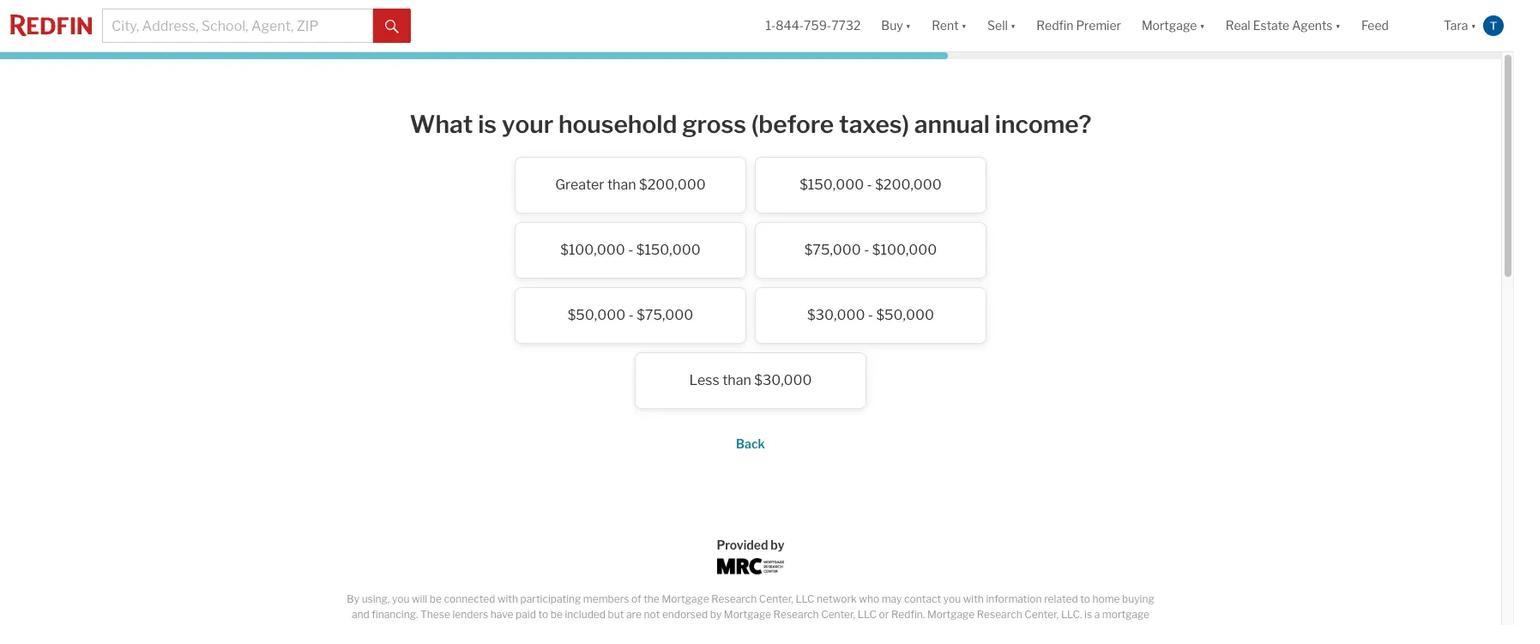 Task type: locate. For each thing, give the bounding box(es) containing it.
0 horizontal spatial by
[[710, 608, 722, 621]]

0 horizontal spatial $150,000
[[636, 242, 701, 258]]

0 vertical spatial $75,000
[[805, 242, 861, 258]]

mortgage inside dropdown button
[[1142, 18, 1197, 33]]

0 vertical spatial than
[[607, 176, 636, 193]]

1 vertical spatial to
[[538, 608, 548, 621]]

by up mortgage research center "image"
[[771, 538, 785, 553]]

▾ right tara
[[1471, 18, 1477, 33]]

5 ▾ from the left
[[1336, 18, 1341, 33]]

a
[[1095, 608, 1100, 621]]

- for $30,000
[[868, 307, 873, 323]]

by inside by using, you will be connected with participating members of the mortgage research center, llc network who may contact you with information related to home buying and financing. these lenders have paid to be included but are not endorsed by mortgage research center, llc or redfin. mortgage research center, llc. is a mortgage licensee - nmls id 1907 (
[[710, 608, 722, 621]]

be up these
[[430, 593, 442, 606]]

$200,000 for greater than $200,000
[[639, 176, 706, 193]]

by
[[771, 538, 785, 553], [710, 608, 722, 621]]

0 horizontal spatial be
[[430, 593, 442, 606]]

center, down "network"
[[821, 608, 856, 621]]

$30,000 - $50,000
[[807, 307, 934, 323]]

what is your household gross (before taxes) annual income?
[[410, 110, 1092, 139]]

what is your household gross (before taxes) annual income? option group
[[408, 157, 1094, 417]]

▾ for mortgage ▾
[[1200, 18, 1205, 33]]

▾ inside sell ▾ dropdown button
[[1011, 18, 1016, 33]]

1 $50,000 from the left
[[568, 307, 626, 323]]

- down the $75,000 - $100,000 in the top of the page
[[868, 307, 873, 323]]

3 ▾ from the left
[[1011, 18, 1016, 33]]

844-
[[776, 18, 804, 33]]

back button
[[736, 436, 765, 451]]

nmls
[[469, 624, 499, 625]]

$50,000 down the $75,000 - $100,000 in the top of the page
[[876, 307, 934, 323]]

mortgage ▾
[[1142, 18, 1205, 33]]

gross
[[682, 110, 746, 139]]

1 $200,000 from the left
[[639, 176, 706, 193]]

with left 'information'
[[963, 593, 984, 606]]

0 horizontal spatial $100,000
[[560, 242, 625, 258]]

- down lenders
[[463, 624, 466, 625]]

included
[[565, 608, 606, 621]]

1-844-759-7732
[[766, 18, 861, 33]]

$100,000 down greater
[[560, 242, 625, 258]]

center, down related
[[1025, 608, 1059, 621]]

- for $75,000
[[864, 242, 869, 258]]

▾ inside rent ▾ dropdown button
[[961, 18, 967, 33]]

to
[[1080, 593, 1090, 606], [538, 608, 548, 621]]

annual income?
[[914, 110, 1092, 139]]

- up $50,000 - $75,000
[[628, 242, 633, 258]]

$50,000 down $100,000 - $150,000
[[568, 307, 626, 323]]

with up have
[[498, 593, 518, 606]]

- down taxes) at the top right of the page
[[867, 176, 872, 193]]

buy
[[881, 18, 903, 33]]

than for $200,000
[[607, 176, 636, 193]]

2 horizontal spatial research
[[977, 608, 1022, 621]]

have
[[491, 608, 514, 621]]

1 ▾ from the left
[[906, 18, 911, 33]]

than right the less
[[723, 372, 751, 388]]

$150,000
[[800, 176, 864, 193], [636, 242, 701, 258]]

center, down mortgage research center "image"
[[759, 593, 793, 606]]

endorsed
[[662, 608, 708, 621]]

sell ▾ button
[[988, 0, 1016, 51]]

1-
[[766, 18, 776, 33]]

network
[[817, 593, 857, 606]]

1 horizontal spatial research
[[774, 608, 819, 621]]

0 horizontal spatial $50,000
[[568, 307, 626, 323]]

$50,000 - $75,000
[[568, 307, 694, 323]]

▾ inside buy ▾ dropdown button
[[906, 18, 911, 33]]

$50,000
[[568, 307, 626, 323], [876, 307, 934, 323]]

real estate agents ▾
[[1226, 18, 1341, 33]]

rent
[[932, 18, 959, 33]]

$30,000 down the $75,000 - $100,000 in the top of the page
[[807, 307, 865, 323]]

- up $30,000 - $50,000
[[864, 242, 869, 258]]

0 horizontal spatial $200,000
[[639, 176, 706, 193]]

- down $100,000 - $150,000
[[629, 307, 634, 323]]

$100,000 up $30,000 - $50,000
[[872, 242, 937, 258]]

research down "network"
[[774, 608, 819, 621]]

llc left "network"
[[796, 593, 815, 606]]

▾ for tara ▾
[[1471, 18, 1477, 33]]

- for $150,000
[[867, 176, 872, 193]]

1 horizontal spatial is
[[1085, 608, 1092, 621]]

you up financing.
[[392, 593, 410, 606]]

1 vertical spatial $75,000
[[637, 307, 694, 323]]

mortgage
[[1142, 18, 1197, 33], [662, 593, 709, 606], [724, 608, 771, 621], [927, 608, 975, 621]]

than for $30,000
[[723, 372, 751, 388]]

llc.
[[1061, 608, 1082, 621]]

$200,000 for $150,000 - $200,000
[[875, 176, 942, 193]]

to up llc.
[[1080, 593, 1090, 606]]

mortgage left real
[[1142, 18, 1197, 33]]

1 horizontal spatial $100,000
[[872, 242, 937, 258]]

$100,000
[[560, 242, 625, 258], [872, 242, 937, 258]]

greater
[[555, 176, 604, 193]]

$150,000 down greater than $200,000
[[636, 242, 701, 258]]

by right endorsed
[[710, 608, 722, 621]]

feed button
[[1351, 0, 1434, 51]]

provided
[[717, 538, 768, 553]]

$30,000 up back button
[[754, 372, 812, 388]]

$75,000 up $30,000 - $50,000
[[805, 242, 861, 258]]

▾ right sell
[[1011, 18, 1016, 33]]

0 horizontal spatial with
[[498, 593, 518, 606]]

research down mortgage research center "image"
[[711, 593, 757, 606]]

be down participating
[[551, 608, 563, 621]]

0 horizontal spatial than
[[607, 176, 636, 193]]

be
[[430, 593, 442, 606], [551, 608, 563, 621]]

1 horizontal spatial $150,000
[[800, 176, 864, 193]]

buy ▾ button
[[881, 0, 911, 51]]

2 ▾ from the left
[[961, 18, 967, 33]]

0 vertical spatial by
[[771, 538, 785, 553]]

City, Address, School, Agent, ZIP search field
[[102, 9, 373, 43]]

$200,000 down gross
[[639, 176, 706, 193]]

$150,000 down (before
[[800, 176, 864, 193]]

1 $100,000 from the left
[[560, 242, 625, 258]]

- inside by using, you will be connected with participating members of the mortgage research center, llc network who may contact you with information related to home buying and financing. these lenders have paid to be included but are not endorsed by mortgage research center, llc or redfin. mortgage research center, llc. is a mortgage licensee - nmls id 1907 (
[[463, 624, 466, 625]]

1 horizontal spatial by
[[771, 538, 785, 553]]

1 horizontal spatial $75,000
[[805, 242, 861, 258]]

2 with from the left
[[963, 593, 984, 606]]

sell ▾ button
[[977, 0, 1026, 51]]

0 horizontal spatial center,
[[759, 593, 793, 606]]

llc down who
[[858, 608, 877, 621]]

(
[[540, 624, 543, 625]]

▾ right buy in the top of the page
[[906, 18, 911, 33]]

is left your
[[478, 110, 497, 139]]

759-
[[804, 18, 832, 33]]

rent ▾
[[932, 18, 967, 33]]

1 vertical spatial is
[[1085, 608, 1092, 621]]

2 you from the left
[[944, 593, 961, 606]]

llc
[[796, 593, 815, 606], [858, 608, 877, 621]]

premier
[[1076, 18, 1121, 33]]

1 horizontal spatial with
[[963, 593, 984, 606]]

to up (
[[538, 608, 548, 621]]

1 horizontal spatial than
[[723, 372, 751, 388]]

▾ right rent
[[961, 18, 967, 33]]

2 $200,000 from the left
[[875, 176, 942, 193]]

2 horizontal spatial center,
[[1025, 608, 1059, 621]]

feed
[[1362, 18, 1389, 33]]

0 horizontal spatial llc
[[796, 593, 815, 606]]

0 vertical spatial be
[[430, 593, 442, 606]]

are
[[626, 608, 642, 621]]

tara ▾
[[1444, 18, 1477, 33]]

$200,000 down taxes) at the top right of the page
[[875, 176, 942, 193]]

1 horizontal spatial $50,000
[[876, 307, 934, 323]]

1 vertical spatial than
[[723, 372, 751, 388]]

you right contact
[[944, 593, 961, 606]]

you
[[392, 593, 410, 606], [944, 593, 961, 606]]

with
[[498, 593, 518, 606], [963, 593, 984, 606]]

2 $50,000 from the left
[[876, 307, 934, 323]]

will
[[412, 593, 427, 606]]

0 horizontal spatial to
[[538, 608, 548, 621]]

$30,000
[[807, 307, 865, 323], [754, 372, 812, 388]]

is left a
[[1085, 608, 1092, 621]]

0 vertical spatial $150,000
[[800, 176, 864, 193]]

members
[[583, 593, 629, 606]]

buy ▾
[[881, 18, 911, 33]]

household
[[559, 110, 677, 139]]

4 ▾ from the left
[[1200, 18, 1205, 33]]

research down 'information'
[[977, 608, 1022, 621]]

1 with from the left
[[498, 593, 518, 606]]

▾ inside real estate agents ▾ link
[[1336, 18, 1341, 33]]

participating
[[520, 593, 581, 606]]

id
[[501, 624, 511, 625]]

1 horizontal spatial you
[[944, 593, 961, 606]]

1 horizontal spatial be
[[551, 608, 563, 621]]

$200,000
[[639, 176, 706, 193], [875, 176, 942, 193]]

0 vertical spatial is
[[478, 110, 497, 139]]

than
[[607, 176, 636, 193], [723, 372, 751, 388]]

real
[[1226, 18, 1251, 33]]

1 vertical spatial by
[[710, 608, 722, 621]]

1 vertical spatial be
[[551, 608, 563, 621]]

$75,000
[[805, 242, 861, 258], [637, 307, 694, 323]]

1 horizontal spatial center,
[[821, 608, 856, 621]]

$75,000 down $100,000 - $150,000
[[637, 307, 694, 323]]

6 ▾ from the left
[[1471, 18, 1477, 33]]

than right greater
[[607, 176, 636, 193]]

1 vertical spatial llc
[[858, 608, 877, 621]]

1907
[[513, 624, 538, 625]]

taxes)
[[839, 110, 909, 139]]

center,
[[759, 593, 793, 606], [821, 608, 856, 621], [1025, 608, 1059, 621]]

0 horizontal spatial you
[[392, 593, 410, 606]]

mortgage down mortgage research center "image"
[[724, 608, 771, 621]]

▾ inside mortgage ▾ dropdown button
[[1200, 18, 1205, 33]]

▾ for sell ▾
[[1011, 18, 1016, 33]]

$100,000 - $150,000
[[560, 242, 701, 258]]

▾ left real
[[1200, 18, 1205, 33]]

-
[[867, 176, 872, 193], [628, 242, 633, 258], [864, 242, 869, 258], [629, 307, 634, 323], [868, 307, 873, 323], [463, 624, 466, 625]]

licensee
[[421, 624, 460, 625]]

1 horizontal spatial $200,000
[[875, 176, 942, 193]]

tara
[[1444, 18, 1469, 33]]

▾
[[906, 18, 911, 33], [961, 18, 967, 33], [1011, 18, 1016, 33], [1200, 18, 1205, 33], [1336, 18, 1341, 33], [1471, 18, 1477, 33]]

0 vertical spatial to
[[1080, 593, 1090, 606]]

▾ for rent ▾
[[961, 18, 967, 33]]

2 $100,000 from the left
[[872, 242, 937, 258]]

▾ right agents
[[1336, 18, 1341, 33]]

- for $50,000
[[629, 307, 634, 323]]



Task type: vqa. For each thing, say whether or not it's contained in the screenshot.
1st you from the left
yes



Task type: describe. For each thing, give the bounding box(es) containing it.
agents
[[1292, 18, 1333, 33]]

redfin premier
[[1037, 18, 1121, 33]]

and
[[352, 608, 370, 621]]

(before
[[751, 110, 834, 139]]

less
[[689, 372, 720, 388]]

the
[[644, 593, 660, 606]]

1 vertical spatial $150,000
[[636, 242, 701, 258]]

buy ▾ button
[[871, 0, 922, 51]]

1 you from the left
[[392, 593, 410, 606]]

not
[[644, 608, 660, 621]]

connected
[[444, 593, 495, 606]]

redfin premier button
[[1026, 0, 1132, 51]]

rent ▾ button
[[922, 0, 977, 51]]

may
[[882, 593, 902, 606]]

sell ▾
[[988, 18, 1016, 33]]

related
[[1044, 593, 1078, 606]]

paid
[[516, 608, 536, 621]]

back
[[736, 436, 765, 451]]

1 horizontal spatial to
[[1080, 593, 1090, 606]]

▾ for buy ▾
[[906, 18, 911, 33]]

estate
[[1253, 18, 1290, 33]]

$75,000 - $100,000
[[805, 242, 937, 258]]

real estate agents ▾ button
[[1216, 0, 1351, 51]]

financing.
[[372, 608, 418, 621]]

mortgage ▾ button
[[1132, 0, 1216, 51]]

mortgage ▾ button
[[1142, 0, 1205, 51]]

contact
[[904, 593, 941, 606]]

rent ▾ button
[[932, 0, 967, 51]]

less than $30,000
[[689, 372, 812, 388]]

sell
[[988, 18, 1008, 33]]

mortgage research center image
[[717, 559, 784, 575]]

submit search image
[[385, 20, 399, 33]]

1-844-759-7732 link
[[766, 18, 861, 33]]

information
[[986, 593, 1042, 606]]

greater than $200,000
[[555, 176, 706, 193]]

mortgage down contact
[[927, 608, 975, 621]]

who
[[859, 593, 880, 606]]

of
[[632, 593, 641, 606]]

or
[[879, 608, 889, 621]]

by using, you will be connected with participating members of the mortgage research center, llc network who may contact you with information related to home buying and financing. these lenders have paid to be included but are not endorsed by mortgage research center, llc or redfin. mortgage research center, llc. is a mortgage licensee - nmls id 1907 (
[[347, 593, 1155, 625]]

1 vertical spatial $30,000
[[754, 372, 812, 388]]

real estate agents ▾ link
[[1226, 0, 1341, 51]]

0 horizontal spatial $75,000
[[637, 307, 694, 323]]

buying
[[1122, 593, 1155, 606]]

what
[[410, 110, 473, 139]]

your
[[502, 110, 554, 139]]

by
[[347, 593, 360, 606]]

but
[[608, 608, 624, 621]]

mortgage
[[1102, 608, 1150, 621]]

0 vertical spatial llc
[[796, 593, 815, 606]]

lenders
[[453, 608, 488, 621]]

0 horizontal spatial research
[[711, 593, 757, 606]]

redfin.
[[891, 608, 925, 621]]

provided by
[[717, 538, 785, 553]]

0 vertical spatial $30,000
[[807, 307, 865, 323]]

is inside by using, you will be connected with participating members of the mortgage research center, llc network who may contact you with information related to home buying and financing. these lenders have paid to be included but are not endorsed by mortgage research center, llc or redfin. mortgage research center, llc. is a mortgage licensee - nmls id 1907 (
[[1085, 608, 1092, 621]]

using,
[[362, 593, 390, 606]]

0 horizontal spatial is
[[478, 110, 497, 139]]

redfin
[[1037, 18, 1074, 33]]

$150,000 - $200,000
[[800, 176, 942, 193]]

home
[[1093, 593, 1120, 606]]

1 horizontal spatial llc
[[858, 608, 877, 621]]

these
[[420, 608, 450, 621]]

7732
[[832, 18, 861, 33]]

- for $100,000
[[628, 242, 633, 258]]

user photo image
[[1483, 15, 1504, 36]]

mortgage up endorsed
[[662, 593, 709, 606]]



